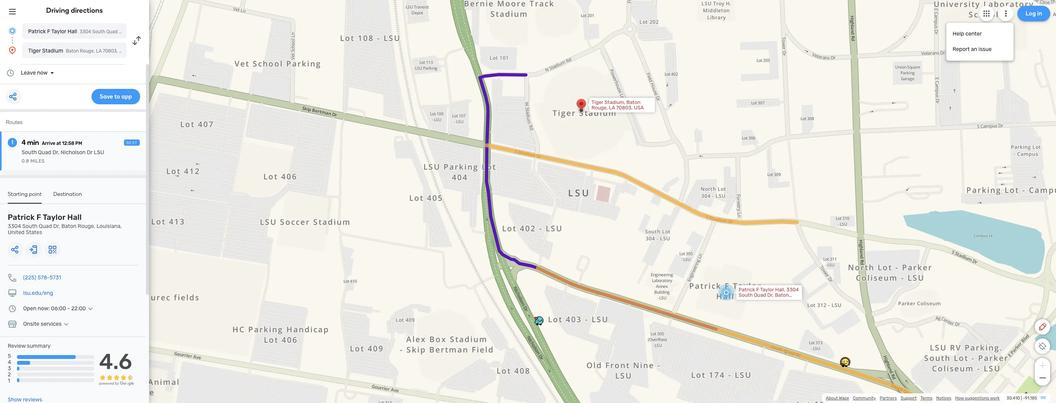 Task type: vqa. For each thing, say whether or not it's contained in the screenshot.
2
yes



Task type: locate. For each thing, give the bounding box(es) containing it.
30.410
[[1007, 396, 1021, 401]]

1 vertical spatial 4
[[8, 359, 11, 366]]

rouge,
[[80, 48, 95, 54], [592, 105, 608, 111], [78, 223, 95, 230]]

baton
[[66, 48, 79, 54], [627, 99, 641, 105], [61, 223, 76, 230]]

f
[[47, 28, 50, 35], [37, 213, 41, 222]]

hall inside patrick f taylor hall 3304 south quad dr, baton rouge, louisiana, united states
[[67, 213, 82, 222]]

1 horizontal spatial la
[[609, 105, 615, 111]]

06:00
[[51, 305, 66, 312]]

1 vertical spatial f
[[37, 213, 41, 222]]

community
[[854, 396, 877, 401]]

0 horizontal spatial tiger
[[28, 48, 41, 54]]

1 vertical spatial dr,
[[53, 223, 60, 230]]

quad inside south quad dr, nicholson dr lsu 0.8 miles
[[38, 149, 51, 156]]

baton inside tiger stadium, baton rouge, la 70803, usa
[[627, 99, 641, 105]]

-
[[67, 305, 70, 312], [1024, 396, 1026, 401]]

1 vertical spatial patrick
[[8, 213, 35, 222]]

1 down 3
[[8, 378, 10, 384]]

tiger stadium baton rouge, la 70803, usa
[[28, 48, 128, 54]]

4 left min
[[22, 138, 26, 147]]

patrick inside patrick f taylor hall 3304 south quad dr, baton rouge, louisiana, united states
[[8, 213, 35, 222]]

louisiana,
[[97, 223, 122, 230]]

2
[[8, 371, 11, 378]]

1 vertical spatial quad
[[39, 223, 52, 230]]

f up states
[[37, 213, 41, 222]]

1 vertical spatial rouge,
[[592, 105, 608, 111]]

(225) 578-5731 link
[[23, 274, 61, 281]]

0 vertical spatial taylor
[[51, 28, 66, 35]]

0 vertical spatial 70803,
[[103, 48, 118, 54]]

hall up tiger stadium baton rouge, la 70803, usa
[[68, 28, 77, 35]]

taylor
[[51, 28, 66, 35], [43, 213, 66, 222]]

dr, down at
[[53, 149, 59, 156]]

suggestions
[[966, 396, 990, 401]]

open now: 06:00 - 22:00 button
[[23, 305, 95, 312]]

patrick
[[28, 28, 46, 35], [8, 213, 35, 222]]

0 horizontal spatial -
[[67, 305, 70, 312]]

south
[[22, 149, 37, 156], [22, 223, 37, 230]]

dr, inside patrick f taylor hall 3304 south quad dr, baton rouge, louisiana, united states
[[53, 223, 60, 230]]

5
[[8, 353, 11, 359]]

la for stadium,
[[609, 105, 615, 111]]

2 vertical spatial baton
[[61, 223, 76, 230]]

pm
[[75, 141, 82, 146]]

70803, for stadium
[[103, 48, 118, 54]]

0 vertical spatial dr,
[[53, 149, 59, 156]]

4 min arrive at 12:58 pm
[[22, 138, 82, 147]]

hall down destination button
[[67, 213, 82, 222]]

- right |
[[1024, 396, 1026, 401]]

about waze link
[[827, 396, 850, 401]]

taylor inside patrick f taylor hall button
[[51, 28, 66, 35]]

f inside button
[[47, 28, 50, 35]]

routes
[[6, 119, 23, 126]]

rouge, for stadium,
[[592, 105, 608, 111]]

notices link
[[937, 396, 952, 401]]

1 vertical spatial 70803,
[[617, 105, 633, 111]]

0 vertical spatial rouge,
[[80, 48, 95, 54]]

pencil image
[[1039, 322, 1048, 332]]

578-
[[38, 274, 50, 281]]

f up stadium
[[47, 28, 50, 35]]

taylor inside patrick f taylor hall 3304 south quad dr, baton rouge, louisiana, united states
[[43, 213, 66, 222]]

dr,
[[53, 149, 59, 156], [53, 223, 60, 230]]

0 vertical spatial patrick
[[28, 28, 46, 35]]

baton inside tiger stadium baton rouge, la 70803, usa
[[66, 48, 79, 54]]

chevron down image
[[86, 306, 95, 312]]

hall
[[68, 28, 77, 35], [67, 213, 82, 222]]

patrick f taylor hall 3304 south quad dr, baton rouge, louisiana, united states
[[8, 213, 122, 236]]

0 horizontal spatial 70803,
[[103, 48, 118, 54]]

la inside tiger stadium baton rouge, la 70803, usa
[[96, 48, 102, 54]]

0 vertical spatial quad
[[38, 149, 51, 156]]

2 vertical spatial rouge,
[[78, 223, 95, 230]]

1 vertical spatial -
[[1024, 396, 1026, 401]]

1 vertical spatial 1
[[8, 378, 10, 384]]

70803, inside tiger stadium baton rouge, la 70803, usa
[[103, 48, 118, 54]]

south quad dr, nicholson dr lsu 0.8 miles
[[22, 149, 104, 164]]

tiger inside tiger stadium, baton rouge, la 70803, usa
[[592, 99, 604, 105]]

clock image
[[6, 68, 15, 78]]

quad
[[38, 149, 51, 156], [39, 223, 52, 230]]

call image
[[8, 273, 17, 282]]

0 vertical spatial south
[[22, 149, 37, 156]]

store image
[[8, 320, 17, 329]]

states
[[26, 229, 42, 236]]

miles
[[30, 158, 45, 164]]

community link
[[854, 396, 877, 401]]

nicholson
[[61, 149, 86, 156]]

1 vertical spatial la
[[609, 105, 615, 111]]

patrick for patrick f taylor hall
[[28, 28, 46, 35]]

rouge, for stadium
[[80, 48, 95, 54]]

0 vertical spatial 4
[[22, 138, 26, 147]]

0 vertical spatial la
[[96, 48, 102, 54]]

usa
[[119, 48, 128, 54], [634, 105, 644, 111]]

4.6
[[99, 349, 132, 374]]

onsite
[[23, 321, 39, 327]]

0 horizontal spatial 1
[[8, 378, 10, 384]]

5731
[[50, 274, 61, 281]]

4
[[22, 138, 26, 147], [8, 359, 11, 366]]

1 horizontal spatial f
[[47, 28, 50, 35]]

la for stadium
[[96, 48, 102, 54]]

now:
[[38, 305, 50, 312]]

zoom in image
[[1038, 361, 1048, 370]]

baton right stadium
[[66, 48, 79, 54]]

taylor up stadium
[[51, 28, 66, 35]]

dr, right states
[[53, 223, 60, 230]]

starting point
[[8, 191, 42, 197]]

la inside tiger stadium, baton rouge, la 70803, usa
[[609, 105, 615, 111]]

- left 22:00
[[67, 305, 70, 312]]

0 vertical spatial usa
[[119, 48, 128, 54]]

f inside patrick f taylor hall 3304 south quad dr, baton rouge, louisiana, united states
[[37, 213, 41, 222]]

2 hall from the top
[[67, 213, 82, 222]]

1
[[11, 139, 13, 146], [8, 378, 10, 384]]

70803, inside tiger stadium, baton rouge, la 70803, usa
[[617, 105, 633, 111]]

91.185
[[1026, 396, 1038, 401]]

open now: 06:00 - 22:00
[[23, 305, 86, 312]]

1 vertical spatial south
[[22, 223, 37, 230]]

work
[[991, 396, 1000, 401]]

taylor down destination button
[[43, 213, 66, 222]]

review
[[8, 343, 26, 349]]

1 vertical spatial taylor
[[43, 213, 66, 222]]

0 vertical spatial f
[[47, 28, 50, 35]]

patrick f taylor hall button
[[22, 23, 127, 39]]

south up the '0.8'
[[22, 149, 37, 156]]

tiger left stadium,
[[592, 99, 604, 105]]

south inside south quad dr, nicholson dr lsu 0.8 miles
[[22, 149, 37, 156]]

tiger
[[28, 48, 41, 54], [592, 99, 604, 105]]

hall inside button
[[68, 28, 77, 35]]

70803,
[[103, 48, 118, 54], [617, 105, 633, 111]]

usa inside tiger stadium baton rouge, la 70803, usa
[[119, 48, 128, 54]]

0 horizontal spatial la
[[96, 48, 102, 54]]

usa for stadium
[[119, 48, 128, 54]]

22:00
[[71, 305, 86, 312]]

usa inside tiger stadium, baton rouge, la 70803, usa
[[634, 105, 644, 111]]

review summary
[[8, 343, 51, 349]]

destination
[[53, 191, 82, 197]]

la
[[96, 48, 102, 54], [609, 105, 615, 111]]

0 horizontal spatial f
[[37, 213, 41, 222]]

0 horizontal spatial 4
[[8, 359, 11, 366]]

0 vertical spatial baton
[[66, 48, 79, 54]]

1 vertical spatial tiger
[[592, 99, 604, 105]]

1 hall from the top
[[68, 28, 77, 35]]

quad down arrive
[[38, 149, 51, 156]]

1 horizontal spatial 70803,
[[617, 105, 633, 111]]

computer image
[[8, 289, 17, 298]]

baton down destination button
[[61, 223, 76, 230]]

south right 3304
[[22, 223, 37, 230]]

0 vertical spatial tiger
[[28, 48, 41, 54]]

clock image
[[8, 304, 17, 313]]

patrick right current location image
[[28, 28, 46, 35]]

quad right united at the left bottom of the page
[[39, 223, 52, 230]]

tiger left stadium
[[28, 48, 41, 54]]

1 horizontal spatial 1
[[11, 139, 13, 146]]

1 down the routes
[[11, 139, 13, 146]]

driving
[[46, 6, 69, 15]]

0 horizontal spatial usa
[[119, 48, 128, 54]]

1 vertical spatial baton
[[627, 99, 641, 105]]

united
[[8, 229, 24, 236]]

4 up 2 on the bottom left
[[8, 359, 11, 366]]

0 vertical spatial hall
[[68, 28, 77, 35]]

rouge, inside tiger stadium, baton rouge, la 70803, usa
[[592, 105, 608, 111]]

patrick inside patrick f taylor hall button
[[28, 28, 46, 35]]

patrick f taylor hall
[[28, 28, 77, 35]]

patrick up 3304
[[8, 213, 35, 222]]

link image
[[1041, 395, 1047, 401]]

1 horizontal spatial 4
[[22, 138, 26, 147]]

destination button
[[53, 191, 82, 203]]

driving directions
[[46, 6, 103, 15]]

rouge, inside tiger stadium baton rouge, la 70803, usa
[[80, 48, 95, 54]]

1 vertical spatial usa
[[634, 105, 644, 111]]

1 horizontal spatial tiger
[[592, 99, 604, 105]]

how
[[956, 396, 965, 401]]

1 horizontal spatial usa
[[634, 105, 644, 111]]

waze
[[840, 396, 850, 401]]

5 4 3 2 1
[[8, 353, 11, 384]]

1 vertical spatial hall
[[67, 213, 82, 222]]

baton right stadium,
[[627, 99, 641, 105]]



Task type: describe. For each thing, give the bounding box(es) containing it.
|
[[1022, 396, 1023, 401]]

tiger for stadium
[[28, 48, 41, 54]]

partners
[[880, 396, 897, 401]]

70803, for stadium,
[[617, 105, 633, 111]]

terms link
[[921, 396, 933, 401]]

3304
[[8, 223, 21, 230]]

1 horizontal spatial -
[[1024, 396, 1026, 401]]

lsu.edu/eng
[[23, 290, 53, 296]]

hall for patrick f taylor hall 3304 south quad dr, baton rouge, louisiana, united states
[[67, 213, 82, 222]]

tiger stadium, baton rouge, la 70803, usa
[[592, 99, 644, 111]]

directions
[[71, 6, 103, 15]]

(225)
[[23, 274, 36, 281]]

starting
[[8, 191, 28, 197]]

baton inside patrick f taylor hall 3304 south quad dr, baton rouge, louisiana, united states
[[61, 223, 76, 230]]

lsu.edu/eng link
[[23, 290, 53, 296]]

starting point button
[[8, 191, 42, 204]]

open
[[23, 305, 36, 312]]

patrick for patrick f taylor hall 3304 south quad dr, baton rouge, louisiana, united states
[[8, 213, 35, 222]]

taylor for patrick f taylor hall
[[51, 28, 66, 35]]

best
[[126, 141, 138, 145]]

about waze community partners support terms notices how suggestions work
[[827, 396, 1000, 401]]

how suggestions work link
[[956, 396, 1000, 401]]

f for patrick f taylor hall 3304 south quad dr, baton rouge, louisiana, united states
[[37, 213, 41, 222]]

leave now
[[21, 70, 48, 76]]

tiger for stadium,
[[592, 99, 604, 105]]

taylor for patrick f taylor hall 3304 south quad dr, baton rouge, louisiana, united states
[[43, 213, 66, 222]]

30.410 | -91.185
[[1007, 396, 1038, 401]]

hall for patrick f taylor hall
[[68, 28, 77, 35]]

point
[[29, 191, 42, 197]]

onsite services button
[[23, 321, 71, 327]]

0.8
[[22, 158, 29, 164]]

terms
[[921, 396, 933, 401]]

support
[[901, 396, 917, 401]]

current location image
[[8, 26, 17, 36]]

usa for stadium,
[[634, 105, 644, 111]]

dr
[[87, 149, 93, 156]]

onsite services
[[23, 321, 62, 327]]

min
[[27, 138, 39, 147]]

0 vertical spatial -
[[67, 305, 70, 312]]

stadium,
[[605, 99, 626, 105]]

1 inside 5 4 3 2 1
[[8, 378, 10, 384]]

lsu
[[94, 149, 104, 156]]

baton for stadium
[[66, 48, 79, 54]]

rouge, inside patrick f taylor hall 3304 south quad dr, baton rouge, louisiana, united states
[[78, 223, 95, 230]]

now
[[37, 70, 48, 76]]

quad inside patrick f taylor hall 3304 south quad dr, baton rouge, louisiana, united states
[[39, 223, 52, 230]]

dr, inside south quad dr, nicholson dr lsu 0.8 miles
[[53, 149, 59, 156]]

0 vertical spatial 1
[[11, 139, 13, 146]]

3
[[8, 365, 11, 372]]

f for patrick f taylor hall
[[47, 28, 50, 35]]

summary
[[27, 343, 51, 349]]

(225) 578-5731
[[23, 274, 61, 281]]

stadium
[[42, 48, 63, 54]]

chevron down image
[[62, 321, 71, 327]]

about
[[827, 396, 839, 401]]

partners link
[[880, 396, 897, 401]]

zoom out image
[[1038, 373, 1048, 383]]

south inside patrick f taylor hall 3304 south quad dr, baton rouge, louisiana, united states
[[22, 223, 37, 230]]

at
[[56, 141, 61, 146]]

arrive
[[42, 141, 55, 146]]

location image
[[8, 46, 17, 55]]

support link
[[901, 396, 917, 401]]

leave
[[21, 70, 36, 76]]

12:58
[[62, 141, 74, 146]]

services
[[41, 321, 62, 327]]

notices
[[937, 396, 952, 401]]

baton for stadium,
[[627, 99, 641, 105]]



